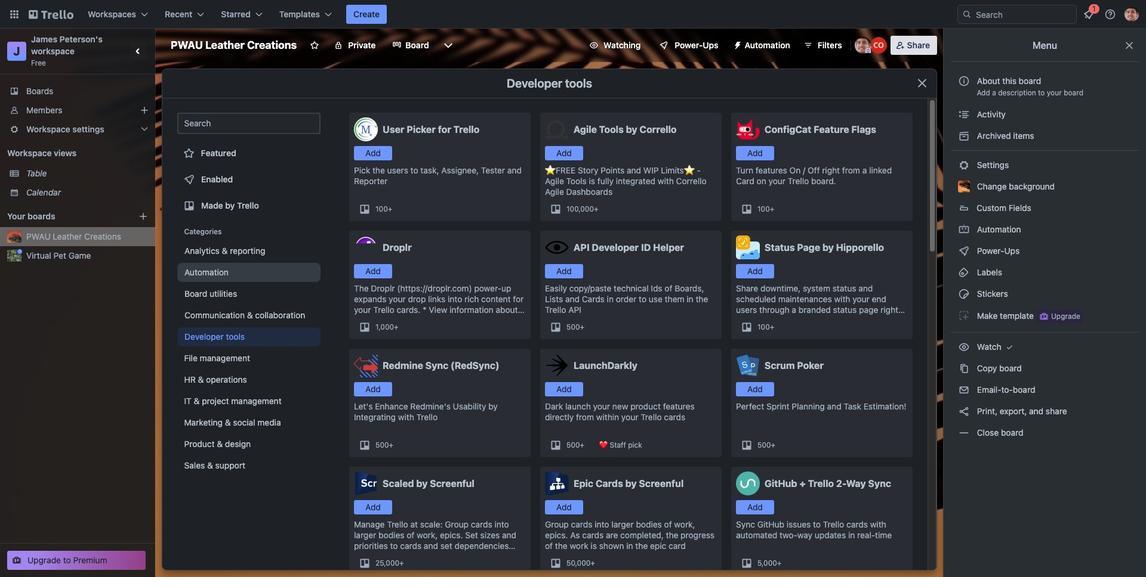 Task type: locate. For each thing, give the bounding box(es) containing it.
them down boards,
[[665, 294, 685, 304]]

1 vertical spatial work,
[[417, 531, 438, 541]]

& right it
[[194, 396, 200, 407]]

sm image inside the print, export, and share 'link'
[[958, 406, 970, 418]]

board up the "activity" link
[[1064, 88, 1084, 97]]

add up as
[[556, 503, 572, 513]]

trello left "at"
[[387, 520, 408, 530]]

0 horizontal spatial features
[[663, 402, 695, 412]]

sm image for copy board
[[958, 363, 970, 375]]

1 horizontal spatial bodies
[[636, 520, 662, 530]]

1 group from the left
[[445, 520, 469, 530]]

github up 'issues'
[[765, 479, 797, 490]]

copy board link
[[951, 359, 1139, 379]]

back to home image
[[29, 5, 73, 24]]

github up automated at the bottom of page
[[757, 520, 784, 530]]

share inside share downtime, system status and scheduled maintenances with your end users through a branded status page right from trello.
[[736, 284, 758, 294]]

to left use
[[639, 294, 647, 304]]

1 vertical spatial them
[[389, 552, 409, 562]]

of right ids
[[665, 284, 673, 294]]

0 vertical spatial management
[[200, 353, 250, 364]]

1 into from the left
[[495, 520, 509, 530]]

0 vertical spatial ups
[[703, 40, 719, 50]]

this member is an admin of this board. image
[[865, 48, 871, 54]]

table
[[26, 168, 47, 179]]

0 vertical spatial is
[[589, 176, 595, 186]]

to inside manage trello at scale: group cards into larger bodies of work, epics. set sizes and priorities to cards and set dependencies between them
[[390, 541, 398, 552]]

redmine
[[383, 361, 423, 371]]

with inside ⭐free story points and wip limits⭐ - agile tools is fully integrated with corrello agile dashboards
[[658, 176, 674, 186]]

+ for user picker for trello
[[388, 205, 392, 214]]

1 horizontal spatial tools
[[565, 76, 592, 90]]

the up card
[[666, 531, 678, 541]]

task,
[[421, 165, 439, 176]]

upgrade to premium
[[27, 556, 107, 566]]

archived items link
[[951, 127, 1139, 146]]

boards
[[26, 86, 53, 96]]

share inside share button
[[907, 40, 930, 50]]

share for share
[[907, 40, 930, 50]]

0 vertical spatial power-
[[675, 40, 703, 50]]

operations
[[206, 375, 247, 385]]

points
[[601, 165, 625, 176]]

1 horizontal spatial power-
[[977, 246, 1005, 256]]

add button up turn
[[736, 146, 774, 161]]

in down the completed,
[[626, 541, 633, 552]]

and inside 'easily copy/paste technical ids of boards, lists and cards in order to use them in the trello api'
[[565, 294, 580, 304]]

set
[[440, 541, 452, 552]]

redmine's
[[410, 402, 451, 412]]

cards
[[664, 413, 686, 423], [471, 520, 492, 530], [571, 520, 593, 530], [847, 520, 868, 530], [582, 531, 604, 541], [400, 541, 422, 552]]

and up integrated
[[627, 165, 641, 176]]

redmine sync (redsync)
[[383, 361, 499, 371]]

1 horizontal spatial group
[[545, 520, 569, 530]]

0 horizontal spatial power-ups
[[675, 40, 719, 50]]

to up "25,000 +"
[[390, 541, 398, 552]]

starred
[[221, 9, 251, 19]]

add for api
[[556, 266, 572, 276]]

board.
[[811, 176, 836, 186]]

❤️
[[599, 441, 608, 450]]

progress
[[681, 531, 715, 541]]

0 vertical spatial automation
[[745, 40, 790, 50]]

sm image for archived items
[[958, 130, 970, 142]]

1 horizontal spatial creations
[[247, 39, 297, 51]]

sm image inside copy board link
[[958, 363, 970, 375]]

stickers link
[[951, 285, 1139, 304]]

& down board utilities link at left
[[247, 310, 253, 321]]

0 horizontal spatial right
[[822, 165, 840, 176]]

features right product
[[663, 402, 695, 412]]

1 horizontal spatial upgrade
[[1051, 312, 1081, 321]]

1 horizontal spatial developer
[[507, 76, 563, 90]]

2 horizontal spatial from
[[842, 165, 860, 176]]

reporter
[[354, 176, 388, 186]]

screenful
[[430, 479, 475, 490], [639, 479, 684, 490]]

board left utilities
[[184, 289, 207, 299]]

to up 'updates'
[[813, 520, 821, 530]]

& right analytics
[[222, 246, 228, 256]]

add for agile
[[556, 148, 572, 158]]

creations down templates
[[247, 39, 297, 51]]

100 down on
[[758, 205, 770, 214]]

add button for configcat feature flags
[[736, 146, 774, 161]]

0 vertical spatial workspace
[[26, 124, 70, 134]]

0 horizontal spatial group
[[445, 520, 469, 530]]

automation link
[[951, 220, 1139, 239], [177, 263, 321, 282]]

leather inside board name text box
[[205, 39, 245, 51]]

upgrade for upgrade
[[1051, 312, 1081, 321]]

sm image for email-to-board
[[958, 384, 970, 396]]

0 horizontal spatial bodies
[[379, 531, 404, 541]]

sm image for power-ups
[[958, 245, 970, 257]]

management down hr & operations link
[[232, 396, 282, 407]]

0 horizontal spatial screenful
[[430, 479, 475, 490]]

add button up "let's"
[[354, 383, 392, 397]]

❤️ staff pick
[[599, 441, 642, 450]]

into up are
[[595, 520, 609, 530]]

500 left ❤️
[[567, 441, 580, 450]]

private
[[348, 40, 376, 50]]

0 horizontal spatial into
[[495, 520, 509, 530]]

1 vertical spatial agile
[[545, 176, 564, 186]]

1 horizontal spatial pwau
[[171, 39, 203, 51]]

sm image inside email-to-board link
[[958, 384, 970, 396]]

workspace navigation collapse icon image
[[130, 43, 147, 60]]

corrello up wip
[[640, 124, 677, 135]]

tools down story
[[566, 176, 587, 186]]

larger down manage
[[354, 531, 376, 541]]

automation inside button
[[745, 40, 790, 50]]

your right on
[[769, 176, 786, 186]]

1 horizontal spatial a
[[863, 165, 867, 176]]

epics. up set
[[440, 531, 463, 541]]

add up scheduled
[[748, 266, 763, 276]]

add button up as
[[545, 501, 583, 515]]

0 horizontal spatial ups
[[703, 40, 719, 50]]

0 horizontal spatial larger
[[354, 531, 376, 541]]

1 horizontal spatial power-ups
[[975, 246, 1022, 256]]

0 horizontal spatial tools
[[566, 176, 587, 186]]

of down "at"
[[407, 531, 415, 541]]

bodies up priorities
[[379, 531, 404, 541]]

add up pick
[[365, 148, 381, 158]]

sm image for print, export, and share
[[958, 406, 970, 418]]

maintenances
[[778, 294, 832, 304]]

1 horizontal spatial automation
[[745, 40, 790, 50]]

share downtime, system status and scheduled maintenances with your end users through a branded status page right from trello.
[[736, 284, 899, 326]]

0 vertical spatial status
[[833, 284, 856, 294]]

sm image for stickers
[[958, 288, 970, 300]]

from left trello.
[[736, 316, 754, 326]]

sm image inside the "activity" link
[[958, 109, 970, 121]]

project
[[202, 396, 229, 407]]

upgrade left premium in the left bottom of the page
[[27, 556, 61, 566]]

is inside ⭐free story points and wip limits⭐ - agile tools is fully integrated with corrello agile dashboards
[[589, 176, 595, 186]]

users up reporter
[[387, 165, 408, 176]]

0 vertical spatial a
[[992, 88, 996, 97]]

larger up are
[[612, 520, 634, 530]]

100
[[376, 205, 388, 214], [758, 205, 770, 214], [758, 323, 770, 332]]

sm image
[[728, 36, 745, 53], [958, 159, 970, 171], [958, 267, 970, 279], [958, 341, 970, 353], [958, 384, 970, 396], [958, 427, 970, 439]]

cards down copy/paste
[[582, 294, 605, 304]]

larger inside group cards into larger bodies of work, epics. as cards are completed, the progress of the work is shown in the epic card
[[612, 520, 634, 530]]

1 vertical spatial james peterson (jamespeterson93) image
[[855, 37, 871, 54]]

ups left the automation button
[[703, 40, 719, 50]]

screenful up scale:
[[430, 479, 475, 490]]

sm image left close
[[958, 427, 970, 439]]

sm image inside the automation button
[[728, 36, 745, 53]]

them inside manage trello at scale: group cards into larger bodies of work, epics. set sizes and priorities to cards and set dependencies between them
[[389, 552, 409, 562]]

add button up manage
[[354, 501, 392, 515]]

0 vertical spatial james peterson (jamespeterson93) image
[[1125, 7, 1139, 21]]

1 vertical spatial ups
[[1004, 246, 1020, 256]]

james peterson's workspace free
[[31, 34, 105, 67]]

pwau inside board name text box
[[171, 39, 203, 51]]

with down 'enhance'
[[398, 413, 414, 423]]

pwau leather creations down starred
[[171, 39, 297, 51]]

+ for status page by hipporello
[[770, 323, 774, 332]]

add button for github + trello 2-way sync
[[736, 501, 774, 515]]

sm image for automation
[[958, 224, 970, 236]]

0 horizontal spatial them
[[389, 552, 409, 562]]

developer tools link
[[177, 328, 321, 347]]

james peterson (jamespeterson93) image
[[1125, 7, 1139, 21], [855, 37, 871, 54]]

add
[[977, 88, 990, 97], [365, 148, 381, 158], [556, 148, 572, 158], [748, 148, 763, 158], [365, 266, 381, 276], [556, 266, 572, 276], [748, 266, 763, 276], [365, 384, 381, 395], [556, 384, 572, 395], [748, 384, 763, 395], [365, 503, 381, 513], [556, 503, 572, 513], [748, 503, 763, 513]]

0 vertical spatial right
[[822, 165, 840, 176]]

helper
[[653, 242, 684, 253]]

to
[[1038, 88, 1045, 97], [411, 165, 418, 176], [639, 294, 647, 304], [813, 520, 821, 530], [390, 541, 398, 552], [63, 556, 71, 566]]

1 horizontal spatial screenful
[[639, 479, 684, 490]]

1 vertical spatial power-
[[977, 246, 1005, 256]]

star or unstar board image
[[310, 41, 320, 50]]

Search field
[[972, 5, 1076, 23]]

workspace settings button
[[0, 120, 155, 139]]

& for hr
[[198, 375, 204, 385]]

epics. inside group cards into larger bodies of work, epics. as cards are completed, the progress of the work is shown in the epic card
[[545, 531, 568, 541]]

1 horizontal spatial leather
[[205, 39, 245, 51]]

2 group from the left
[[545, 520, 569, 530]]

workspace for workspace views
[[7, 148, 52, 158]]

features inside turn features on / off right from a linked card on your trello board.
[[756, 165, 787, 176]]

0 vertical spatial bodies
[[636, 520, 662, 530]]

developer
[[507, 76, 563, 90], [592, 242, 639, 253], [184, 332, 224, 342]]

right inside share downtime, system status and scheduled maintenances with your end users through a branded status page right from trello.
[[881, 305, 899, 315]]

1 vertical spatial right
[[881, 305, 899, 315]]

add button up the easily
[[545, 264, 583, 279]]

members
[[26, 105, 62, 115]]

add for user
[[365, 148, 381, 158]]

sm image inside watch link
[[958, 341, 970, 353]]

& for product
[[217, 439, 223, 450]]

is inside group cards into larger bodies of work, epics. as cards are completed, the progress of the work is shown in the epic card
[[591, 541, 597, 552]]

the up reporter
[[373, 165, 385, 176]]

500 + down integrating at the left of page
[[376, 441, 394, 450]]

a inside about this board add a description to your board
[[992, 88, 996, 97]]

sm image inside archived items link
[[958, 130, 970, 142]]

1 vertical spatial api
[[568, 305, 581, 315]]

print, export, and share link
[[951, 402, 1139, 421]]

1 horizontal spatial ups
[[1004, 246, 1020, 256]]

add board image
[[139, 212, 148, 221]]

0 vertical spatial leather
[[205, 39, 245, 51]]

right up the board. on the right
[[822, 165, 840, 176]]

1 horizontal spatial features
[[756, 165, 787, 176]]

it & project management link
[[177, 392, 321, 411]]

leather down starred
[[205, 39, 245, 51]]

1 vertical spatial github
[[757, 520, 784, 530]]

add inside about this board add a description to your board
[[977, 88, 990, 97]]

automation down custom fields
[[975, 224, 1021, 235]]

pwau up virtual
[[26, 232, 51, 242]]

from inside turn features on / off right from a linked card on your trello board.
[[842, 165, 860, 176]]

0 vertical spatial pwau
[[171, 39, 203, 51]]

1 vertical spatial bodies
[[379, 531, 404, 541]]

0 horizontal spatial pwau leather creations
[[26, 232, 121, 242]]

add button for scaled by screenful
[[354, 501, 392, 515]]

0 horizontal spatial work,
[[417, 531, 438, 541]]

group
[[445, 520, 469, 530], [545, 520, 569, 530]]

1 horizontal spatial automation link
[[951, 220, 1139, 239]]

work
[[570, 541, 588, 552]]

add button up dark
[[545, 383, 583, 397]]

sm image inside labels link
[[958, 267, 970, 279]]

0 horizontal spatial creations
[[84, 232, 121, 242]]

2 horizontal spatial automation
[[975, 224, 1021, 235]]

turn features on / off right from a linked card on your trello board.
[[736, 165, 892, 186]]

1 horizontal spatial share
[[907, 40, 930, 50]]

0 vertical spatial board
[[406, 40, 429, 50]]

into inside manage trello at scale: group cards into larger bodies of work, epics. set sizes and priorities to cards and set dependencies between them
[[495, 520, 509, 530]]

starred button
[[214, 5, 270, 24]]

& for communication
[[247, 310, 253, 321]]

automation link up board utilities link at left
[[177, 263, 321, 282]]

page
[[797, 242, 820, 253]]

ups inside button
[[703, 40, 719, 50]]

creations up virtual pet game link on the top left of the page
[[84, 232, 121, 242]]

add button for droplr
[[354, 264, 392, 279]]

management inside it & project management link
[[232, 396, 282, 407]]

search image
[[962, 10, 972, 19]]

trello inside sync github issues to trello cards with automated two-way updates in real-time
[[823, 520, 844, 530]]

trello down on
[[788, 176, 809, 186]]

cards inside 'dark launch your new product features directly from within your trello cards'
[[664, 413, 686, 423]]

workspace
[[26, 124, 70, 134], [7, 148, 52, 158]]

christina overa (christinaovera) image
[[870, 37, 887, 54]]

0 horizontal spatial power-
[[675, 40, 703, 50]]

add button up pick
[[354, 146, 392, 161]]

1 vertical spatial management
[[232, 396, 282, 407]]

right down end
[[881, 305, 899, 315]]

communication & collaboration
[[184, 310, 305, 321]]

board utilities link
[[177, 285, 321, 304]]

1 vertical spatial creations
[[84, 232, 121, 242]]

recent
[[165, 9, 192, 19]]

your boards with 2 items element
[[7, 210, 121, 224]]

0 vertical spatial work,
[[674, 520, 695, 530]]

your up within
[[593, 402, 610, 412]]

api down 100,000 +
[[574, 242, 590, 253]]

peterson's
[[59, 34, 103, 44]]

2 into from the left
[[595, 520, 609, 530]]

1 vertical spatial pwau
[[26, 232, 51, 242]]

2 epics. from the left
[[545, 531, 568, 541]]

0 horizontal spatial automation link
[[177, 263, 321, 282]]

workspace
[[31, 46, 75, 56]]

& left the design
[[217, 439, 223, 450]]

0 vertical spatial tools
[[565, 76, 592, 90]]

500 +
[[567, 323, 585, 332], [376, 441, 394, 450], [567, 441, 585, 450], [758, 441, 776, 450]]

1 horizontal spatial developer tools
[[507, 76, 592, 90]]

free
[[31, 59, 46, 67]]

enhance
[[375, 402, 408, 412]]

share up scheduled
[[736, 284, 758, 294]]

workspace down members on the left of page
[[26, 124, 70, 134]]

them
[[665, 294, 685, 304], [389, 552, 409, 562]]

scheduled
[[736, 294, 776, 304]]

& for it
[[194, 396, 200, 407]]

sync right way
[[868, 479, 891, 490]]

1,000
[[376, 323, 394, 332]]

your up page
[[853, 294, 870, 304]]

epics. left as
[[545, 531, 568, 541]]

automation left filters button
[[745, 40, 790, 50]]

sync up automated at the bottom of page
[[736, 520, 755, 530]]

workspace inside popup button
[[26, 124, 70, 134]]

calendar link
[[26, 187, 148, 199]]

add button for status page by hipporello
[[736, 264, 774, 279]]

+ for scrum poker
[[771, 441, 776, 450]]

boards
[[27, 211, 55, 221]]

from down launch
[[576, 413, 594, 423]]

sm image inside settings link
[[958, 159, 970, 171]]

0 vertical spatial github
[[765, 479, 797, 490]]

sm image
[[958, 109, 970, 121], [958, 130, 970, 142], [958, 224, 970, 236], [958, 245, 970, 257], [958, 288, 970, 300], [958, 310, 970, 322], [1004, 341, 1016, 353], [958, 363, 970, 375], [958, 406, 970, 418]]

100 + down through
[[758, 323, 774, 332]]

1 horizontal spatial tools
[[599, 124, 624, 135]]

them right between
[[389, 552, 409, 562]]

1 horizontal spatial into
[[595, 520, 609, 530]]

500 down the easily
[[567, 323, 580, 332]]

is right work
[[591, 541, 597, 552]]

500 + for redmine sync (redsync)
[[376, 441, 394, 450]]

management inside file management link
[[200, 353, 250, 364]]

power-ups
[[675, 40, 719, 50], [975, 246, 1022, 256]]

500 for api developer id helper
[[567, 323, 580, 332]]

upgrade to premium link
[[7, 552, 146, 571]]

it & project management
[[184, 396, 282, 407]]

sm image left settings
[[958, 159, 970, 171]]

from inside 'dark launch your new product features directly from within your trello cards'
[[576, 413, 594, 423]]

planning
[[792, 402, 825, 412]]

to left the task, at the top left of the page
[[411, 165, 418, 176]]

2 vertical spatial automation
[[184, 267, 229, 278]]

1 vertical spatial larger
[[354, 531, 376, 541]]

1 notification image
[[1082, 7, 1096, 21]]

1 horizontal spatial work,
[[674, 520, 695, 530]]

boards,
[[675, 284, 704, 294]]

add for configcat
[[748, 148, 763, 158]]

status left page
[[833, 305, 857, 315]]

by inside let's enhance redmine's usability by integrating with trello
[[489, 402, 498, 412]]

& for marketing
[[225, 418, 231, 428]]

0 vertical spatial power-ups
[[675, 40, 719, 50]]

100 for status page by hipporello
[[758, 323, 770, 332]]

add for github
[[748, 503, 763, 513]]

1 epics. from the left
[[440, 531, 463, 541]]

share
[[907, 40, 930, 50], [736, 284, 758, 294]]

2-
[[836, 479, 846, 490]]

upgrade for upgrade to premium
[[27, 556, 61, 566]]

1 vertical spatial corrello
[[676, 176, 707, 186]]

james peterson (jamespeterson93) image right "filters"
[[855, 37, 871, 54]]

& for sales
[[207, 461, 213, 471]]

into up sizes
[[495, 520, 509, 530]]

+ for configcat feature flags
[[770, 205, 774, 214]]

status
[[765, 242, 795, 253]]

1 vertical spatial tools
[[226, 332, 245, 342]]

&
[[222, 246, 228, 256], [247, 310, 253, 321], [198, 375, 204, 385], [194, 396, 200, 407], [225, 418, 231, 428], [217, 439, 223, 450], [207, 461, 213, 471]]

+ for api developer id helper
[[580, 323, 585, 332]]

500
[[567, 323, 580, 332], [376, 441, 389, 450], [567, 441, 580, 450], [758, 441, 771, 450]]

change background
[[975, 181, 1055, 192]]

0 horizontal spatial epics.
[[440, 531, 463, 541]]

james peterson's workspace link
[[31, 34, 105, 56]]

and left share
[[1029, 407, 1044, 417]]

larger
[[612, 520, 634, 530], [354, 531, 376, 541]]

100 + for trello
[[376, 205, 392, 214]]

1 vertical spatial a
[[863, 165, 867, 176]]

power-ups link
[[951, 242, 1139, 261]]

2 horizontal spatial sync
[[868, 479, 891, 490]]

Search text field
[[177, 113, 321, 134]]

add button up perfect
[[736, 383, 774, 397]]

1 vertical spatial users
[[736, 305, 757, 315]]

1 horizontal spatial larger
[[612, 520, 634, 530]]

1 vertical spatial from
[[736, 316, 754, 326]]

500 + left ❤️
[[567, 441, 585, 450]]

is up dashboards
[[589, 176, 595, 186]]

email-to-board link
[[951, 381, 1139, 400]]

your inside turn features on / off right from a linked card on your trello board.
[[769, 176, 786, 186]]

wip
[[643, 165, 659, 176]]

by
[[626, 124, 637, 135], [225, 201, 235, 211], [823, 242, 834, 253], [489, 402, 498, 412], [416, 479, 428, 490], [625, 479, 637, 490]]

them inside 'easily copy/paste technical ids of boards, lists and cards in order to use them in the trello api'
[[665, 294, 685, 304]]

sm image inside the close board link
[[958, 427, 970, 439]]

to left premium in the left bottom of the page
[[63, 556, 71, 566]]

& inside "link"
[[225, 418, 231, 428]]

0 vertical spatial features
[[756, 165, 787, 176]]

1 horizontal spatial pwau leather creations
[[171, 39, 297, 51]]

workspace up the table
[[7, 148, 52, 158]]

views
[[54, 148, 76, 158]]

completed,
[[620, 531, 664, 541]]

sync right redmine
[[425, 361, 448, 371]]

configcat feature flags
[[765, 124, 876, 135]]

from left linked
[[842, 165, 860, 176]]

by right usability
[[489, 402, 498, 412]]

1 vertical spatial share
[[736, 284, 758, 294]]

bodies inside manage trello at scale: group cards into larger bodies of work, epics. set sizes and priorities to cards and set dependencies between them
[[379, 531, 404, 541]]

0 vertical spatial tools
[[599, 124, 624, 135]]

0 horizontal spatial share
[[736, 284, 758, 294]]

new
[[612, 402, 628, 412]]

with inside let's enhance redmine's usability by integrating with trello
[[398, 413, 414, 423]]

0 horizontal spatial leather
[[53, 232, 82, 242]]

workspace views
[[7, 148, 76, 158]]

a left linked
[[863, 165, 867, 176]]

sm image inside power-ups link
[[958, 245, 970, 257]]

way
[[846, 479, 866, 490]]

as
[[570, 531, 580, 541]]

1 horizontal spatial users
[[736, 305, 757, 315]]

0 horizontal spatial a
[[792, 305, 796, 315]]

workspace for workspace settings
[[26, 124, 70, 134]]

upgrade inside button
[[1051, 312, 1081, 321]]

2 vertical spatial from
[[576, 413, 594, 423]]

5,000 +
[[758, 559, 782, 568]]

50,000 +
[[567, 559, 595, 568]]

in inside sync github issues to trello cards with automated two-way updates in real-time
[[848, 531, 855, 541]]

work, up progress
[[674, 520, 695, 530]]

and right tester
[[507, 165, 522, 176]]

0 vertical spatial cards
[[582, 294, 605, 304]]

100 for configcat feature flags
[[758, 205, 770, 214]]

and inside 'link'
[[1029, 407, 1044, 417]]

sm image inside stickers link
[[958, 288, 970, 300]]

corrello down -
[[676, 176, 707, 186]]

2 vertical spatial a
[[792, 305, 796, 315]]



Task type: describe. For each thing, give the bounding box(es) containing it.
cards inside sync github issues to trello cards with automated two-way updates in real-time
[[847, 520, 868, 530]]

at
[[410, 520, 418, 530]]

your inside about this board add a description to your board
[[1047, 88, 1062, 97]]

sales
[[184, 461, 205, 471]]

feature
[[814, 124, 849, 135]]

of inside 'easily copy/paste technical ids of boards, lists and cards in order to use them in the trello api'
[[665, 284, 673, 294]]

time
[[875, 531, 892, 541]]

on
[[757, 176, 766, 186]]

0 horizontal spatial sync
[[425, 361, 448, 371]]

work, inside group cards into larger bodies of work, epics. as cards are completed, the progress of the work is shown in the epic card
[[674, 520, 695, 530]]

support
[[216, 461, 246, 471]]

sm image for make template
[[958, 310, 970, 322]]

1 vertical spatial status
[[833, 305, 857, 315]]

and inside "pick the users to task, assignee, tester and reporter"
[[507, 165, 522, 176]]

scrum poker
[[765, 361, 824, 371]]

trello inside manage trello at scale: group cards into larger bodies of work, epics. set sizes and priorities to cards and set dependencies between them
[[387, 520, 408, 530]]

sync inside sync github issues to trello cards with automated two-way updates in real-time
[[736, 520, 755, 530]]

to inside about this board add a description to your board
[[1038, 88, 1045, 97]]

pwau leather creations link
[[26, 231, 148, 243]]

your down new
[[621, 413, 638, 423]]

sm image for activity
[[958, 109, 970, 121]]

to inside "pick the users to task, assignee, tester and reporter"
[[411, 165, 418, 176]]

board utilities
[[184, 289, 237, 299]]

0 horizontal spatial automation
[[184, 267, 229, 278]]

trello right the for
[[454, 124, 480, 135]]

staff
[[610, 441, 626, 450]]

analytics
[[184, 246, 220, 256]]

1 horizontal spatial james peterson (jamespeterson93) image
[[1125, 7, 1139, 21]]

scaled
[[383, 479, 414, 490]]

0 vertical spatial agile
[[574, 124, 597, 135]]

to inside sync github issues to trello cards with automated two-way updates in real-time
[[813, 520, 821, 530]]

integrating
[[354, 413, 396, 423]]

users inside "pick the users to task, assignee, tester and reporter"
[[387, 165, 408, 176]]

and left set
[[424, 541, 438, 552]]

status page by hipporello
[[765, 242, 884, 253]]

the left work
[[555, 541, 568, 552]]

agile tools by corrello
[[574, 124, 677, 135]]

2 screenful from the left
[[639, 479, 684, 490]]

corrello inside ⭐free story points and wip limits⭐ - agile tools is fully integrated with corrello agile dashboards
[[676, 176, 707, 186]]

1 vertical spatial automation link
[[177, 263, 321, 282]]

bodies inside group cards into larger bodies of work, epics. as cards are completed, the progress of the work is shown in the epic card
[[636, 520, 662, 530]]

100 + down on
[[758, 205, 774, 214]]

by right the made
[[225, 201, 235, 211]]

add button for user picker for trello
[[354, 146, 392, 161]]

1 vertical spatial developer
[[592, 242, 639, 253]]

trello inside 'dark launch your new product features directly from within your trello cards'
[[641, 413, 662, 423]]

sprint
[[767, 402, 790, 412]]

board for board
[[406, 40, 429, 50]]

power-ups inside button
[[675, 40, 719, 50]]

made by trello link
[[177, 194, 321, 218]]

add for scaled
[[365, 503, 381, 513]]

story
[[578, 165, 598, 176]]

add button for api developer id helper
[[545, 264, 583, 279]]

2 vertical spatial agile
[[545, 187, 564, 197]]

+ for github + trello 2-way sync
[[777, 559, 782, 568]]

by right scaled
[[416, 479, 428, 490]]

design
[[225, 439, 251, 450]]

primary element
[[0, 0, 1146, 29]]

and inside share downtime, system status and scheduled maintenances with your end users through a branded status page right from trello.
[[859, 284, 873, 294]]

end
[[872, 294, 887, 304]]

analytics & reporting
[[184, 246, 265, 256]]

task
[[844, 402, 861, 412]]

0 vertical spatial automation link
[[951, 220, 1139, 239]]

right inside turn features on / off right from a linked card on your trello board.
[[822, 165, 840, 176]]

utilities
[[210, 289, 237, 299]]

set
[[465, 531, 478, 541]]

enabled link
[[177, 168, 321, 192]]

product & design
[[184, 439, 251, 450]]

user picker for trello
[[383, 124, 480, 135]]

sm image for labels
[[958, 267, 970, 279]]

file
[[184, 353, 198, 364]]

perfect sprint planning and task estimation!
[[736, 402, 907, 412]]

pwau inside pwau leather creations link
[[26, 232, 51, 242]]

pet
[[53, 251, 66, 261]]

reporting
[[230, 246, 265, 256]]

add button for launchdarkly
[[545, 383, 583, 397]]

group inside group cards into larger bodies of work, epics. as cards are completed, the progress of the work is shown in the epic card
[[545, 520, 569, 530]]

add for scrum
[[748, 384, 763, 395]]

by right 'page'
[[823, 242, 834, 253]]

board up description on the top right of page
[[1019, 76, 1041, 86]]

trello inside 'easily copy/paste technical ids of boards, lists and cards in order to use them in the trello api'
[[545, 305, 566, 315]]

and inside ⭐free story points and wip limits⭐ - agile tools is fully integrated with corrello agile dashboards
[[627, 165, 641, 176]]

watching
[[604, 40, 641, 50]]

100 for user picker for trello
[[376, 205, 388, 214]]

1 vertical spatial power-ups
[[975, 246, 1022, 256]]

shown
[[599, 541, 624, 552]]

integrated
[[616, 176, 656, 186]]

virtual pet game link
[[26, 250, 148, 262]]

share for share downtime, system status and scheduled maintenances with your end users through a branded status page right from trello.
[[736, 284, 758, 294]]

close
[[977, 428, 999, 438]]

print, export, and share
[[975, 407, 1067, 417]]

copy board
[[975, 364, 1022, 374]]

of up card
[[664, 520, 672, 530]]

customize views image
[[442, 39, 454, 51]]

group inside manage trello at scale: group cards into larger bodies of work, epics. set sizes and priorities to cards and set dependencies between them
[[445, 520, 469, 530]]

0 horizontal spatial james peterson (jamespeterson93) image
[[855, 37, 871, 54]]

watching button
[[582, 36, 648, 55]]

add button for redmine sync (redsync)
[[354, 383, 392, 397]]

the down the completed,
[[635, 541, 648, 552]]

500 + for api developer id helper
[[567, 323, 585, 332]]

board link
[[385, 36, 436, 55]]

sm image inside watch link
[[1004, 341, 1016, 353]]

premium
[[73, 556, 107, 566]]

+ for droplr
[[394, 323, 399, 332]]

500 for redmine sync (redsync)
[[376, 441, 389, 450]]

by up integrated
[[626, 124, 637, 135]]

⭐free
[[545, 165, 576, 176]]

lists
[[545, 294, 563, 304]]

turn
[[736, 165, 753, 176]]

api inside 'easily copy/paste technical ids of boards, lists and cards in order to use them in the trello api'
[[568, 305, 581, 315]]

your inside share downtime, system status and scheduled maintenances with your end users through a branded status page right from trello.
[[853, 294, 870, 304]]

the inside 'easily copy/paste technical ids of boards, lists and cards in order to use them in the trello api'
[[696, 294, 708, 304]]

trello down enabled link
[[237, 201, 259, 211]]

2 vertical spatial developer
[[184, 332, 224, 342]]

scaled by screenful
[[383, 479, 475, 490]]

boards link
[[0, 82, 155, 101]]

product & design link
[[177, 435, 321, 454]]

500 for scrum poker
[[758, 441, 771, 450]]

100,000 +
[[567, 205, 599, 214]]

board up print, export, and share at the bottom of page
[[1013, 385, 1036, 395]]

creations inside board name text box
[[247, 39, 297, 51]]

0 vertical spatial api
[[574, 242, 590, 253]]

creations inside pwau leather creations link
[[84, 232, 121, 242]]

add up dark
[[556, 384, 572, 395]]

power- inside button
[[675, 40, 703, 50]]

trello inside turn features on / off right from a linked card on your trello board.
[[788, 176, 809, 186]]

board up to-
[[999, 364, 1022, 374]]

+ for scaled by screenful
[[399, 559, 404, 568]]

watch link
[[951, 338, 1139, 357]]

communication & collaboration link
[[177, 306, 321, 325]]

0 horizontal spatial tools
[[226, 332, 245, 342]]

in inside group cards into larger bodies of work, epics. as cards are completed, the progress of the work is shown in the epic card
[[626, 541, 633, 552]]

to inside 'easily copy/paste technical ids of boards, lists and cards in order to use them in the trello api'
[[639, 294, 647, 304]]

the inside "pick the users to task, assignee, tester and reporter"
[[373, 165, 385, 176]]

perfect
[[736, 402, 764, 412]]

larger inside manage trello at scale: group cards into larger bodies of work, epics. set sizes and priorities to cards and set dependencies between them
[[354, 531, 376, 541]]

linked
[[869, 165, 892, 176]]

epics. inside manage trello at scale: group cards into larger bodies of work, epics. set sizes and priorities to cards and set dependencies between them
[[440, 531, 463, 541]]

labels
[[975, 267, 1002, 278]]

+ for agile tools by corrello
[[594, 205, 599, 214]]

and left task
[[827, 402, 842, 412]]

+ for epic cards by screenful
[[591, 559, 595, 568]]

in down boards,
[[687, 294, 694, 304]]

settings
[[72, 124, 104, 134]]

templates
[[279, 9, 320, 19]]

make template
[[975, 311, 1034, 321]]

of left work
[[545, 541, 553, 552]]

virtual
[[26, 251, 51, 261]]

with inside share downtime, system status and scheduled maintenances with your end users through a branded status page right from trello.
[[834, 294, 850, 304]]

add for epic
[[556, 503, 572, 513]]

from inside share downtime, system status and scheduled maintenances with your end users through a branded status page right from trello.
[[736, 316, 754, 326]]

1 vertical spatial leather
[[53, 232, 82, 242]]

sm image for close board
[[958, 427, 970, 439]]

a inside share downtime, system status and scheduled maintenances with your end users through a branded status page right from trello.
[[792, 305, 796, 315]]

launch
[[565, 402, 591, 412]]

made by trello
[[201, 201, 259, 211]]

dark
[[545, 402, 563, 412]]

cards inside 'easily copy/paste technical ids of boards, lists and cards in order to use them in the trello api'
[[582, 294, 605, 304]]

tools inside ⭐free story points and wip limits⭐ - agile tools is fully integrated with corrello agile dashboards
[[566, 176, 587, 186]]

add up the 1,000
[[365, 266, 381, 276]]

dependencies
[[455, 541, 509, 552]]

features inside 'dark launch your new product features directly from within your trello cards'
[[663, 402, 695, 412]]

assignee,
[[441, 165, 479, 176]]

add for redmine
[[365, 384, 381, 395]]

users inside share downtime, system status and scheduled maintenances with your end users through a branded status page right from trello.
[[736, 305, 757, 315]]

+ for redmine sync (redsync)
[[389, 441, 394, 450]]

add button for epic cards by screenful
[[545, 501, 583, 515]]

create
[[353, 9, 380, 19]]

hr & operations link
[[177, 371, 321, 390]]

0 vertical spatial corrello
[[640, 124, 677, 135]]

sm image for watch
[[958, 341, 970, 353]]

in left "order"
[[607, 294, 614, 304]]

board for board utilities
[[184, 289, 207, 299]]

of inside manage trello at scale: group cards into larger bodies of work, epics. set sizes and priorities to cards and set dependencies between them
[[407, 531, 415, 541]]

through
[[759, 305, 790, 315]]

trello left 2- on the right of the page
[[808, 479, 834, 490]]

1 vertical spatial cards
[[596, 479, 623, 490]]

& for analytics
[[222, 246, 228, 256]]

github inside sync github issues to trello cards with automated two-way updates in real-time
[[757, 520, 784, 530]]

with inside sync github issues to trello cards with automated two-way updates in real-time
[[870, 520, 886, 530]]

custom fields button
[[951, 199, 1139, 218]]

into inside group cards into larger bodies of work, epics. as cards are completed, the progress of the work is shown in the epic card
[[595, 520, 609, 530]]

id
[[641, 242, 651, 253]]

add for status
[[748, 266, 763, 276]]

Board name text field
[[165, 36, 303, 55]]

description
[[998, 88, 1036, 97]]

communication
[[184, 310, 245, 321]]

analytics & reporting link
[[177, 242, 321, 261]]

a inside turn features on / off right from a linked card on your trello board.
[[863, 165, 867, 176]]

picker
[[407, 124, 436, 135]]

add button for scrum poker
[[736, 383, 774, 397]]

and right sizes
[[502, 531, 517, 541]]

1 screenful from the left
[[430, 479, 475, 490]]

page
[[859, 305, 878, 315]]

board down export,
[[1001, 428, 1024, 438]]

work, inside manage trello at scale: group cards into larger bodies of work, epics. set sizes and priorities to cards and set dependencies between them
[[417, 531, 438, 541]]

filters
[[818, 40, 842, 50]]

dashboards
[[566, 187, 613, 197]]

ids
[[651, 284, 662, 294]]

print,
[[977, 407, 998, 417]]

1 vertical spatial pwau leather creations
[[26, 232, 121, 242]]

1 vertical spatial automation
[[975, 224, 1021, 235]]

calendar
[[26, 187, 61, 198]]

add button for agile tools by corrello
[[545, 146, 583, 161]]

menu
[[1033, 40, 1057, 51]]

100 + for hipporello
[[758, 323, 774, 332]]

share
[[1046, 407, 1067, 417]]

pwau leather creations inside board name text box
[[171, 39, 297, 51]]

order
[[616, 294, 637, 304]]

trello.
[[756, 316, 780, 326]]

configcat
[[765, 124, 812, 135]]

sm image for settings
[[958, 159, 970, 171]]

trello inside let's enhance redmine's usability by integrating with trello
[[417, 413, 438, 423]]

open information menu image
[[1104, 8, 1116, 20]]

500 + for scrum poker
[[758, 441, 776, 450]]

collaboration
[[255, 310, 305, 321]]

use
[[649, 294, 663, 304]]

by down pick
[[625, 479, 637, 490]]

1 vertical spatial developer tools
[[184, 332, 245, 342]]



Task type: vqa. For each thing, say whether or not it's contained in the screenshot.
integrated at the right
yes



